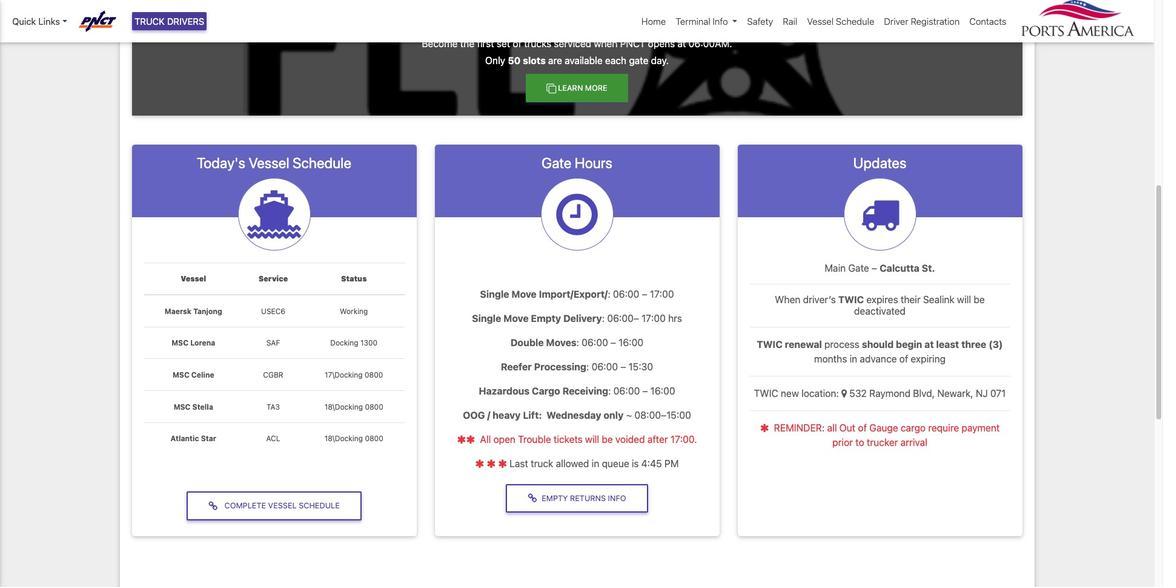 Task type: vqa. For each thing, say whether or not it's contained in the screenshot.


Task type: describe. For each thing, give the bounding box(es) containing it.
learn more
[[558, 84, 608, 93]]

each
[[605, 55, 627, 66]]

06:00–
[[607, 313, 639, 324]]

tanjong
[[193, 307, 222, 316]]

early
[[570, 9, 619, 29]]

terminal info link
[[671, 10, 742, 33]]

truck
[[135, 16, 165, 27]]

complete vessel schedule link
[[187, 492, 362, 521]]

06:00am.
[[689, 38, 732, 49]]

info inside "link"
[[713, 16, 728, 27]]

updates
[[853, 154, 907, 171]]

0800 for ta3
[[365, 403, 383, 412]]

tickets
[[554, 434, 583, 445]]

last
[[510, 458, 528, 469]]

: up reefer processing : 06:00 – 15:30
[[577, 337, 579, 348]]

reefer processing : 06:00 – 15:30
[[501, 362, 653, 372]]

oog
[[463, 410, 485, 421]]

: left 06:00– at the bottom
[[602, 313, 605, 324]]

msc stella
[[174, 403, 213, 412]]

home link
[[637, 10, 671, 33]]

set
[[497, 38, 510, 49]]

service
[[259, 275, 288, 284]]

when
[[775, 294, 801, 305]]

all
[[480, 434, 491, 445]]

all
[[827, 423, 837, 434]]

0 horizontal spatial will
[[585, 434, 599, 445]]

should
[[862, 339, 894, 350]]

saf
[[266, 339, 280, 348]]

main
[[825, 263, 846, 274]]

driver's
[[803, 294, 836, 305]]

to
[[856, 438, 864, 449]]

import/export/
[[539, 289, 608, 300]]

pnct
[[620, 38, 646, 49]]

empty returns info
[[542, 494, 626, 503]]

18\docking 0800 for acl
[[325, 435, 383, 444]]

4:45
[[641, 458, 662, 469]]

expiring
[[911, 354, 946, 365]]

532
[[850, 389, 867, 399]]

move for empty
[[504, 313, 529, 324]]

status
[[341, 275, 367, 284]]

hazardous
[[479, 386, 530, 397]]

vessel right today's
[[249, 154, 289, 171]]

contacts link
[[965, 10, 1012, 33]]

1 vertical spatial 16:00
[[651, 386, 675, 397]]

of inside become the first set of trucks serviced when pnct opens at 06:00am. only 50 slots are available each gate day.
[[513, 38, 522, 49]]

queue
[[602, 458, 629, 469]]

open
[[494, 434, 516, 445]]

msc for msc stella
[[174, 403, 191, 412]]

driver
[[884, 16, 909, 27]]

0 horizontal spatial in
[[592, 458, 599, 469]]

returns
[[570, 494, 606, 503]]

move for import/export/
[[512, 289, 537, 300]]

star
[[201, 435, 216, 444]]

: up only
[[608, 386, 611, 397]]

double
[[511, 337, 544, 348]]

schedule for complete vessel schedule
[[299, 502, 340, 511]]

link image
[[209, 502, 222, 511]]

0 vertical spatial 16:00
[[619, 337, 644, 348]]

contacts
[[970, 16, 1007, 27]]

first
[[477, 38, 494, 49]]

hrs
[[668, 313, 682, 324]]

driver registration link
[[879, 10, 965, 33]]

docking
[[330, 339, 358, 348]]

nj
[[976, 389, 988, 399]]

usec6
[[261, 307, 285, 316]]

processing
[[534, 362, 586, 372]]

heavy
[[493, 410, 521, 421]]

slots
[[523, 55, 546, 66]]

1 vertical spatial info
[[608, 494, 626, 503]]

~
[[626, 410, 632, 421]]

link image
[[528, 494, 542, 504]]

terminal info
[[676, 16, 728, 27]]

prior
[[833, 438, 853, 449]]

at inside twic renewal process should begin  at least three (3) months in advance of expiring
[[925, 339, 934, 350]]

main gate – calcutta st.
[[825, 263, 935, 274]]

only
[[604, 410, 624, 421]]

months
[[814, 354, 847, 365]]

twic new location:
[[754, 389, 842, 399]]

location:
[[802, 389, 839, 399]]

: up "receiving"
[[586, 362, 589, 372]]

their
[[901, 294, 921, 305]]

trucker
[[867, 438, 898, 449]]

gate
[[629, 55, 649, 66]]

docking 1300
[[330, 339, 378, 348]]

will inside expires their sealink will be deactivated
[[957, 294, 971, 305]]

truck drivers
[[135, 16, 204, 27]]

today's
[[197, 154, 245, 171]]

0 vertical spatial twic
[[838, 294, 864, 305]]

0800 for acl
[[365, 435, 383, 444]]

atlantic
[[171, 435, 199, 444]]

after
[[648, 434, 668, 445]]

06:00 down delivery
[[582, 337, 608, 348]]

stella
[[192, 403, 213, 412]]

single move empty delivery : 06:00– 17:00 hrs
[[472, 313, 682, 324]]

0 horizontal spatial be
[[602, 434, 613, 445]]

17\docking 0800
[[325, 371, 383, 380]]

st.
[[922, 263, 935, 274]]

voided
[[616, 434, 645, 445]]

day.
[[651, 55, 669, 66]]

advance
[[860, 354, 897, 365]]

at inside become the first set of trucks serviced when pnct opens at 06:00am. only 50 slots are available each gate day.
[[678, 38, 686, 49]]

50
[[508, 55, 521, 66]]

terminal
[[676, 16, 711, 27]]

532 raymond blvd, newark, nj 071
[[850, 389, 1006, 399]]

priority early bird
[[494, 9, 660, 29]]

06:00 up 06:00– at the bottom
[[613, 289, 640, 300]]



Task type: locate. For each thing, give the bounding box(es) containing it.
twic left new
[[754, 389, 778, 399]]

: up 06:00– at the bottom
[[608, 289, 611, 300]]

msc left celine
[[173, 371, 190, 380]]

cargo
[[532, 386, 560, 397]]

2 vertical spatial 0800
[[365, 435, 383, 444]]

truck
[[531, 458, 553, 469]]

0800 for cgbr
[[365, 371, 383, 380]]

msc for msc lorena
[[172, 339, 188, 348]]

cgbr
[[263, 371, 283, 380]]

18\docking for acl
[[325, 435, 363, 444]]

blvd,
[[913, 389, 935, 399]]

hours
[[575, 154, 613, 171]]

2 vertical spatial schedule
[[299, 502, 340, 511]]

2 vertical spatial of
[[858, 423, 867, 434]]

become the first set of trucks serviced when pnct opens at 06:00am. only 50 slots are available each gate day.
[[422, 38, 732, 66]]

15:30
[[629, 362, 653, 372]]

atlantic star
[[171, 435, 216, 444]]

payment
[[962, 423, 1000, 434]]

:
[[608, 289, 611, 300], [602, 313, 605, 324], [577, 337, 579, 348], [586, 362, 589, 372], [608, 386, 611, 397]]

0 vertical spatial of
[[513, 38, 522, 49]]

learn
[[558, 84, 583, 93]]

will right 'tickets'
[[585, 434, 599, 445]]

17:00 left hrs
[[642, 313, 666, 324]]

more
[[585, 84, 608, 93]]

17:00
[[650, 289, 674, 300], [642, 313, 666, 324]]

clone image
[[547, 83, 556, 93]]

1 vertical spatial move
[[504, 313, 529, 324]]

0 vertical spatial 18\docking
[[325, 403, 363, 412]]

18\docking 0800 for ta3
[[325, 403, 383, 412]]

be inside expires their sealink will be deactivated
[[974, 294, 985, 305]]

celine
[[191, 371, 214, 380]]

quick links
[[12, 16, 60, 27]]

msc celine
[[173, 371, 214, 380]]

0 vertical spatial single
[[480, 289, 509, 300]]

1 vertical spatial 18\docking
[[325, 435, 363, 444]]

when
[[594, 38, 618, 49]]

safety link
[[742, 10, 778, 33]]

1 horizontal spatial gate
[[848, 263, 869, 274]]

vessel right complete
[[268, 502, 297, 511]]

0 horizontal spatial 16:00
[[619, 337, 644, 348]]

2 vertical spatial msc
[[174, 403, 191, 412]]

/
[[487, 410, 490, 421]]

at right 'opens'
[[678, 38, 686, 49]]

hazardous cargo receiving :  06:00 – 16:00
[[479, 386, 675, 397]]

18\docking for ta3
[[325, 403, 363, 412]]

0 vertical spatial will
[[957, 294, 971, 305]]

be left voided
[[602, 434, 613, 445]]

17:00.
[[671, 434, 697, 445]]

twic renewal process should begin  at least three (3) months in advance of expiring
[[757, 339, 1003, 365]]

twic inside twic renewal process should begin  at least three (3) months in advance of expiring
[[757, 339, 783, 350]]

single for single move import/export/ : 06:00 – 17:00
[[480, 289, 509, 300]]

only
[[485, 55, 505, 66]]

be right sealink
[[974, 294, 985, 305]]

ta3
[[267, 403, 280, 412]]

1 horizontal spatial will
[[957, 294, 971, 305]]

at
[[678, 38, 686, 49], [925, 339, 934, 350]]

empty left returns
[[542, 494, 568, 503]]

moves
[[546, 337, 577, 348]]

0 horizontal spatial gate
[[542, 154, 572, 171]]

16:00 down 06:00– at the bottom
[[619, 337, 644, 348]]

serviced
[[554, 38, 591, 49]]

least
[[936, 339, 959, 350]]

of inside twic renewal process should begin  at least three (3) months in advance of expiring
[[900, 354, 908, 365]]

empty
[[531, 313, 561, 324], [542, 494, 568, 503]]

0 vertical spatial schedule
[[836, 16, 875, 27]]

1 18\docking 0800 from the top
[[325, 403, 383, 412]]

out
[[840, 423, 856, 434]]

1 horizontal spatial at
[[925, 339, 934, 350]]

0 vertical spatial 17:00
[[650, 289, 674, 300]]

2 vertical spatial twic
[[754, 389, 778, 399]]

when driver's twic
[[775, 294, 864, 305]]

1 vertical spatial gate
[[848, 263, 869, 274]]

0 vertical spatial be
[[974, 294, 985, 305]]

0 horizontal spatial info
[[608, 494, 626, 503]]

schedule inside complete vessel schedule link
[[299, 502, 340, 511]]

1 vertical spatial at
[[925, 339, 934, 350]]

0 vertical spatial at
[[678, 38, 686, 49]]

0 vertical spatial msc
[[172, 339, 188, 348]]

1 vertical spatial be
[[602, 434, 613, 445]]

wednesday
[[547, 410, 601, 421]]

twic for renewal
[[757, 339, 783, 350]]

schedule
[[836, 16, 875, 27], [293, 154, 351, 171], [299, 502, 340, 511]]

06:00 up "receiving"
[[592, 362, 618, 372]]

1 vertical spatial msc
[[173, 371, 190, 380]]

complete vessel schedule
[[222, 502, 340, 511]]

1 vertical spatial will
[[585, 434, 599, 445]]

twic left 'renewal'
[[757, 339, 783, 350]]

of inside reminder: all out of gauge cargo require payment prior to trucker arrival
[[858, 423, 867, 434]]

delivery
[[563, 313, 602, 324]]

info right returns
[[608, 494, 626, 503]]

vessel right 'rail' at the top right of page
[[807, 16, 834, 27]]

twic up deactivated at the bottom of the page
[[838, 294, 864, 305]]

driver registration
[[884, 16, 960, 27]]

17:00 up hrs
[[650, 289, 674, 300]]

empty up moves
[[531, 313, 561, 324]]

links
[[38, 16, 60, 27]]

0 vertical spatial 0800
[[365, 371, 383, 380]]

0 horizontal spatial at
[[678, 38, 686, 49]]

is
[[632, 458, 639, 469]]

0 vertical spatial in
[[850, 354, 857, 365]]

0 vertical spatial move
[[512, 289, 537, 300]]

17:00 for –
[[650, 289, 674, 300]]

arrival
[[901, 438, 927, 449]]

msc for msc celine
[[173, 371, 190, 380]]

2 18\docking 0800 from the top
[[325, 435, 383, 444]]

pm
[[665, 458, 679, 469]]

all open trouble tickets will be voided after 17:00.
[[478, 434, 697, 445]]

renewal
[[785, 339, 822, 350]]

twic for new
[[754, 389, 778, 399]]

complete
[[225, 502, 266, 511]]

single for single move empty delivery : 06:00– 17:00 hrs
[[472, 313, 501, 324]]

1 vertical spatial 0800
[[365, 403, 383, 412]]

1 vertical spatial 18\docking 0800
[[325, 435, 383, 444]]

reminder: all out of gauge cargo require payment prior to trucker arrival
[[774, 423, 1000, 449]]

msc left 'lorena'
[[172, 339, 188, 348]]

require
[[928, 423, 959, 434]]

gate left hours
[[542, 154, 572, 171]]

trucks
[[524, 38, 551, 49]]

reefer
[[501, 362, 532, 372]]

0 vertical spatial gate
[[542, 154, 572, 171]]

1 vertical spatial 17:00
[[642, 313, 666, 324]]

0 horizontal spatial of
[[513, 38, 522, 49]]

1 vertical spatial schedule
[[293, 154, 351, 171]]

0 vertical spatial info
[[713, 16, 728, 27]]

msc left stella
[[174, 403, 191, 412]]

2 horizontal spatial of
[[900, 354, 908, 365]]

in down process
[[850, 354, 857, 365]]

1 horizontal spatial 16:00
[[651, 386, 675, 397]]

sealink
[[923, 294, 955, 305]]

schedule inside vessel schedule link
[[836, 16, 875, 27]]

16:00 up the '08:00–15:00'
[[651, 386, 675, 397]]

1 18\docking from the top
[[325, 403, 363, 412]]

1 horizontal spatial info
[[713, 16, 728, 27]]

in
[[850, 354, 857, 365], [592, 458, 599, 469]]

gate hours
[[542, 154, 613, 171]]

move
[[512, 289, 537, 300], [504, 313, 529, 324]]

allowed
[[556, 458, 589, 469]]

of down begin
[[900, 354, 908, 365]]

1 vertical spatial twic
[[757, 339, 783, 350]]

single move import/export/ : 06:00 – 17:00
[[480, 289, 674, 300]]

in left queue
[[592, 458, 599, 469]]

msc lorena
[[172, 339, 215, 348]]

2 18\docking from the top
[[325, 435, 363, 444]]

of right set
[[513, 38, 522, 49]]

of up to at the right bottom of the page
[[858, 423, 867, 434]]

oog / heavy lift:  wednesday only ~ 08:00–15:00
[[463, 410, 691, 421]]

vessel up maersk tanjong
[[181, 275, 206, 284]]

gate right main
[[848, 263, 869, 274]]

expires their sealink will be deactivated
[[854, 294, 985, 317]]

quick
[[12, 16, 36, 27]]

1 horizontal spatial in
[[850, 354, 857, 365]]

schedule for today's vessel schedule
[[293, 154, 351, 171]]

17:00 for 06:00–
[[642, 313, 666, 324]]

1 horizontal spatial of
[[858, 423, 867, 434]]

1 vertical spatial in
[[592, 458, 599, 469]]

16:00
[[619, 337, 644, 348], [651, 386, 675, 397]]

at up expiring
[[925, 339, 934, 350]]

1 vertical spatial empty
[[542, 494, 568, 503]]

1 vertical spatial single
[[472, 313, 501, 324]]

single
[[480, 289, 509, 300], [472, 313, 501, 324]]

truck drivers link
[[132, 12, 207, 31]]

0 vertical spatial empty
[[531, 313, 561, 324]]

maersk
[[165, 307, 192, 316]]

priority
[[494, 9, 567, 29]]

1 horizontal spatial be
[[974, 294, 985, 305]]

twic
[[838, 294, 864, 305], [757, 339, 783, 350], [754, 389, 778, 399]]

empty returns info link
[[506, 485, 648, 513]]

of
[[513, 38, 522, 49], [900, 354, 908, 365], [858, 423, 867, 434]]

0 vertical spatial 18\docking 0800
[[325, 403, 383, 412]]

info up 06:00am.
[[713, 16, 728, 27]]

in inside twic renewal process should begin  at least three (3) months in advance of expiring
[[850, 354, 857, 365]]

drivers
[[167, 16, 204, 27]]

vessel
[[807, 16, 834, 27], [249, 154, 289, 171], [181, 275, 206, 284], [268, 502, 297, 511]]

be
[[974, 294, 985, 305], [602, 434, 613, 445]]

cargo
[[901, 423, 926, 434]]

06:00 up '~'
[[614, 386, 640, 397]]

will right sealink
[[957, 294, 971, 305]]

1 vertical spatial of
[[900, 354, 908, 365]]

trouble
[[518, 434, 551, 445]]



